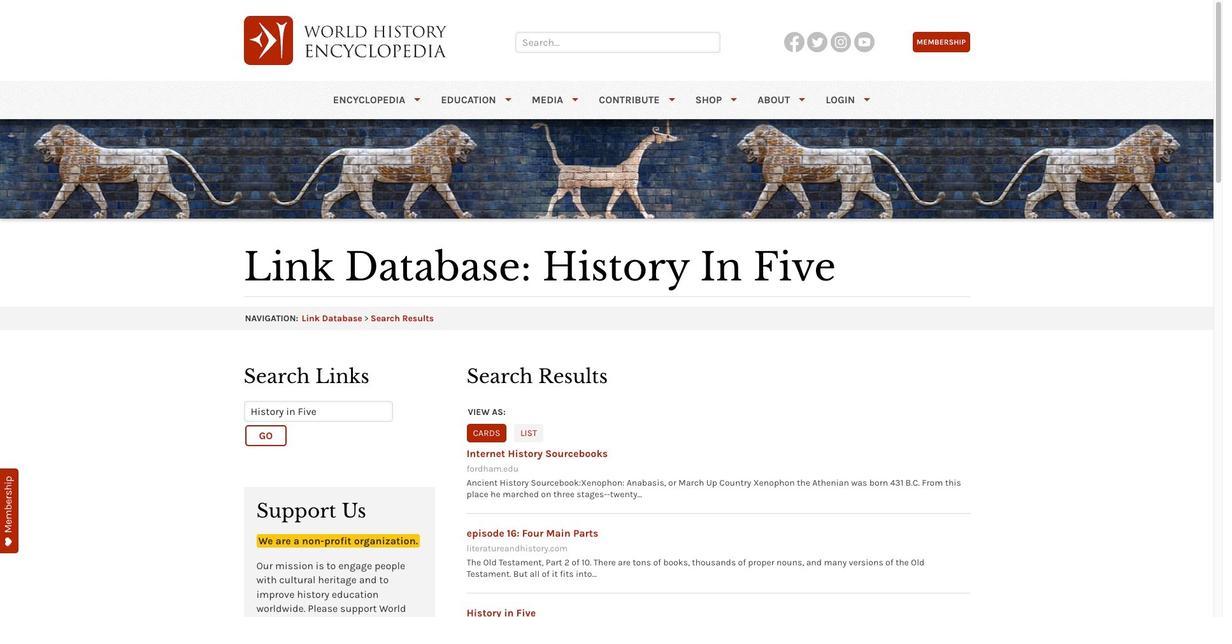 Task type: describe. For each thing, give the bounding box(es) containing it.
Search... text field
[[516, 32, 721, 53]]

membership image
[[0, 469, 18, 553]]



Task type: vqa. For each thing, say whether or not it's contained in the screenshot.
10 Maps on European History Image
no



Task type: locate. For each thing, give the bounding box(es) containing it.
None text field
[[244, 401, 393, 422]]

None submit
[[245, 425, 287, 446]]



